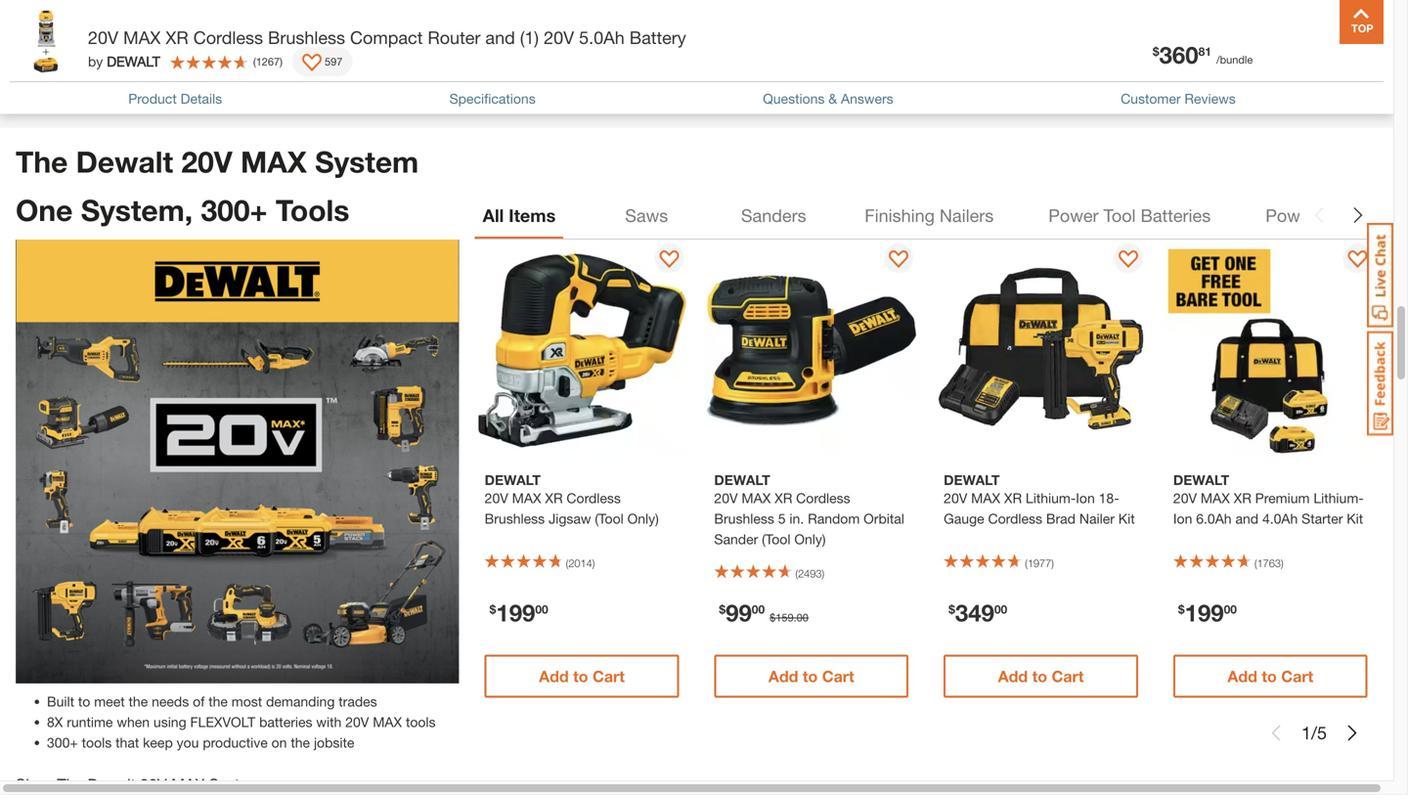 Task type: describe. For each thing, give the bounding box(es) containing it.
answers
[[841, 90, 894, 107]]

needs
[[152, 693, 189, 709]]

$ inside $ 349 00
[[949, 602, 956, 616]]

cordless inside dewalt 20v max xr cordless brushless jigsaw (tool only)
[[567, 490, 621, 506]]

(1)
[[520, 27, 539, 48]]

add to cart for gauge
[[998, 667, 1084, 686]]

productive
[[203, 734, 268, 751]]

1
[[1302, 722, 1312, 743]]

built to meet the needs of the most demanding trades 8x runtime when using flexvolt batteries with 20v max tools 300+ tools that keep you productive on the jobsite
[[47, 693, 436, 751]]

of
[[193, 693, 205, 709]]

cordless inside dewalt 20v max xr lithium-ion 18- gauge cordless brad nailer kit
[[989, 510, 1043, 527]]

premium
[[1256, 490, 1310, 506]]

&
[[829, 90, 837, 107]]

top button
[[1340, 0, 1384, 44]]

reviews
[[1185, 90, 1236, 107]]

random
[[808, 510, 860, 527]]

2014
[[569, 557, 593, 570]]

0 horizontal spatial items
[[113, 73, 160, 94]]

product image image
[[15, 10, 78, 73]]

kit for 199
[[1347, 510, 1364, 527]]

brushless for 20v
[[715, 510, 775, 527]]

( for dewalt 20v max xr cordless brushless jigsaw (tool only)
[[566, 557, 569, 570]]

and inside dewalt 20v max xr premium lithium- ion 6.0ah and 4.0ah starter kit
[[1236, 510, 1259, 527]]

dewalt for dewalt 20v max xr cordless brushless jigsaw (tool only)
[[485, 472, 541, 488]]

batteries
[[1141, 205, 1211, 226]]

by
[[88, 53, 103, 69]]

feedback link image
[[1368, 331, 1394, 436]]

81
[[1199, 44, 1212, 58]]

0 vertical spatial the
[[16, 144, 68, 179]]

199 for jigsaw
[[496, 599, 535, 626]]

cart for dewalt 20v max xr cordless brushless 5 in. random orbital sander (tool only)
[[822, 667, 855, 686]]

to for dewalt 20v max xr cordless brushless 5 in. random orbital sander (tool only)
[[803, 667, 818, 686]]

meet
[[94, 693, 125, 709]]

dewalt 20v max xr lithium-ion 18- gauge cordless brad nailer kit
[[944, 472, 1135, 527]]

power tool batteries button
[[1041, 192, 1219, 239]]

shop the dewalt 20v max system
[[16, 775, 262, 794]]

when
[[117, 714, 150, 730]]

) for dewalt 20v max xr lithium-ion 18- gauge cordless brad nailer kit
[[1052, 557, 1054, 570]]

349
[[956, 599, 995, 626]]

batteries
[[259, 714, 313, 730]]

system,
[[81, 193, 193, 228]]

8x
[[47, 714, 63, 730]]

add to cart button for gauge
[[944, 655, 1139, 698]]

20v max xr cordless brushless compact router and (1) 20v 5.0ah battery
[[88, 27, 687, 48]]

this is the first slide image
[[1269, 725, 1284, 741]]

all items
[[483, 205, 556, 226]]

159
[[776, 611, 794, 624]]

shop
[[16, 775, 53, 794]]

specifications
[[450, 90, 536, 107]]

runtime
[[67, 714, 113, 730]]

5 inside dewalt 20v max xr cordless brushless 5 in. random orbital sander (tool only)
[[778, 510, 786, 527]]

.
[[794, 611, 797, 624]]

one system, 300+ tools
[[16, 193, 350, 228]]

in.
[[790, 510, 804, 527]]

kit for 349
[[1119, 510, 1135, 527]]

0 horizontal spatial cordless
[[193, 27, 263, 48]]

xr cordless
[[775, 490, 851, 506]]

product
[[128, 90, 177, 107]]

( 1763 )
[[1255, 557, 1284, 570]]

1 horizontal spatial the
[[209, 693, 228, 709]]

00 for dewalt 20v max xr cordless brushless jigsaw (tool only)
[[535, 602, 549, 616]]

( 2493 )
[[796, 567, 825, 580]]

597
[[325, 55, 343, 68]]

lithium- inside dewalt 20v max xr lithium-ion 18- gauge cordless brad nailer kit
[[1026, 490, 1076, 506]]

add to cart button for 6.0ah
[[1174, 655, 1368, 698]]

300+ inside built to meet the needs of the most demanding trades 8x runtime when using flexvolt batteries with 20v max tools 300+ tools that keep you productive on the jobsite
[[47, 734, 78, 751]]

power for power multi tools
[[1266, 205, 1316, 226]]

( for dewalt 20v max xr lithium-ion 18- gauge cordless brad nailer kit
[[1025, 557, 1028, 570]]

demanding
[[266, 693, 335, 709]]

add 6 items to cart button
[[20, 64, 264, 103]]

/bundle
[[1217, 53, 1253, 66]]

sander
[[715, 531, 758, 547]]

all items button
[[475, 192, 564, 239]]

gauge
[[944, 510, 985, 527]]

dewalt 20v max xr premium lithium- ion 6.0ah and 4.0ah starter kit
[[1174, 472, 1364, 527]]

only) inside dewalt 20v max xr cordless brushless 5 in. random orbital sander (tool only)
[[795, 531, 826, 547]]

(tool inside dewalt 20v max xr cordless brushless 5 in. random orbital sander (tool only)
[[762, 531, 791, 547]]

saws button
[[603, 192, 691, 239]]

max inside dewalt 20v max xr lithium-ion 18- gauge cordless brad nailer kit
[[972, 490, 1001, 506]]

product details
[[128, 90, 222, 107]]

tools inside button
[[1364, 205, 1406, 226]]

on
[[272, 734, 287, 751]]

( left "597" dropdown button
[[253, 55, 256, 68]]

max inside dewalt 20v max xr cordless brushless 5 in. random orbital sander (tool only)
[[742, 490, 771, 506]]

dewalt 20v max xr cordless brushless 5 in. random orbital sander (tool only)
[[715, 472, 905, 547]]

00 for dewalt 20v max xr lithium-ion 18- gauge cordless brad nailer kit
[[995, 602, 1008, 616]]

20v max xr premium lithium-ion 6.0ah and 4.0ah starter kit image
[[1164, 244, 1378, 458]]

to for dewalt 20v max xr lithium-ion 18- gauge cordless brad nailer kit
[[1033, 667, 1048, 686]]

1 horizontal spatial 300+
[[201, 193, 268, 228]]

$ 349 00
[[949, 599, 1008, 626]]

add to cart for random
[[769, 667, 855, 686]]

add to cart button for (tool
[[485, 655, 679, 698]]

starter
[[1302, 510, 1344, 527]]

20v inside built to meet the needs of the most demanding trades 8x runtime when using flexvolt batteries with 20v max tools 300+ tools that keep you productive on the jobsite
[[346, 714, 369, 730]]

display image for dewalt 20v max xr premium lithium- ion 6.0ah and 4.0ah starter kit
[[1349, 251, 1368, 270]]

add inside button
[[60, 73, 94, 94]]

visualtabs tab list
[[475, 192, 1409, 239]]

add for dewalt 20v max xr premium lithium- ion 6.0ah and 4.0ah starter kit
[[1228, 667, 1258, 686]]

jigsaw
[[549, 510, 591, 527]]

trades
[[339, 693, 377, 709]]

0 vertical spatial dewalt
[[76, 144, 173, 179]]

keep
[[143, 734, 173, 751]]

20v inside dewalt 20v max xr cordless brushless jigsaw (tool only)
[[485, 490, 508, 506]]

customer reviews
[[1121, 90, 1236, 107]]

add 6 items to cart
[[60, 73, 223, 94]]

add for dewalt 20v max xr cordless brushless 5 in. random orbital sander (tool only)
[[769, 667, 799, 686]]

dewalt 20v max xr cordless brushless jigsaw (tool only)
[[485, 472, 659, 527]]

lithium- inside dewalt 20v max xr premium lithium- ion 6.0ah and 4.0ah starter kit
[[1314, 490, 1364, 506]]

4.0ah
[[1263, 510, 1298, 527]]

cart inside button
[[187, 73, 223, 94]]

0 vertical spatial and
[[486, 27, 515, 48]]

to for dewalt 20v max xr cordless brushless jigsaw (tool only)
[[573, 667, 588, 686]]

to for dewalt 20v max xr premium lithium- ion 6.0ah and 4.0ah starter kit
[[1262, 667, 1277, 686]]



Task type: vqa. For each thing, say whether or not it's contained in the screenshot.
Lawn Mowers to the right
no



Task type: locate. For each thing, give the bounding box(es) containing it.
( down dewalt 20v max xr premium lithium- ion 6.0ah and 4.0ah starter kit on the right bottom of the page
[[1255, 557, 1258, 570]]

0 horizontal spatial system
[[209, 775, 262, 794]]

1 vertical spatial and
[[1236, 510, 1259, 527]]

0 vertical spatial 300+
[[201, 193, 268, 228]]

(tool down in.
[[762, 531, 791, 547]]

items inside visualtabs tab list
[[509, 205, 556, 226]]

questions & answers button
[[763, 88, 894, 109], [763, 88, 894, 109]]

finishing nailers
[[865, 205, 994, 226]]

multi
[[1321, 205, 1360, 226]]

20v inside dewalt 20v max xr cordless brushless 5 in. random orbital sander (tool only)
[[715, 490, 738, 506]]

0 vertical spatial 5
[[778, 510, 786, 527]]

0 horizontal spatial kit
[[1119, 510, 1135, 527]]

1977
[[1028, 557, 1052, 570]]

saws
[[625, 205, 668, 226]]

dewalt inside dewalt 20v max xr cordless brushless jigsaw (tool only)
[[485, 472, 541, 488]]

1 vertical spatial cordless
[[567, 490, 621, 506]]

0 horizontal spatial display image
[[660, 251, 679, 270]]

1 horizontal spatial tools
[[1364, 205, 1406, 226]]

0 horizontal spatial brushless
[[268, 27, 345, 48]]

specifications button
[[450, 88, 536, 109], [450, 88, 536, 109]]

1 vertical spatial ion
[[1174, 510, 1193, 527]]

xr for dewalt 20v max xr premium lithium- ion 6.0ah and 4.0ah starter kit
[[1234, 490, 1252, 506]]

2 horizontal spatial the
[[291, 734, 310, 751]]

display image for dewalt 20v max xr cordless brushless 5 in. random orbital sander (tool only)
[[889, 251, 909, 270]]

0 vertical spatial display image
[[302, 54, 322, 73]]

display image down saws button
[[660, 251, 679, 270]]

nailer
[[1080, 510, 1115, 527]]

xr
[[166, 27, 189, 48], [545, 490, 563, 506], [1005, 490, 1022, 506], [1234, 490, 1252, 506]]

300+ down the dewalt 20v max system
[[201, 193, 268, 228]]

dewalt inside dewalt 20v max xr lithium-ion 18- gauge cordless brad nailer kit
[[944, 472, 1000, 488]]

dewalt
[[76, 144, 173, 179], [88, 775, 136, 794]]

questions
[[763, 90, 825, 107]]

00 inside $ 349 00
[[995, 602, 1008, 616]]

0 vertical spatial ion
[[1076, 490, 1095, 506]]

cart for dewalt 20v max xr lithium-ion 18- gauge cordless brad nailer kit
[[1052, 667, 1084, 686]]

) for dewalt 20v max xr cordless brushless jigsaw (tool only)
[[593, 557, 595, 570]]

xr for dewalt 20v max xr cordless brushless jigsaw (tool only)
[[545, 490, 563, 506]]

00 for dewalt 20v max xr premium lithium- ion 6.0ah and 4.0ah starter kit
[[1224, 602, 1237, 616]]

display image inside "597" dropdown button
[[302, 54, 322, 73]]

brushless up sander
[[715, 510, 775, 527]]

to inside built to meet the needs of the most demanding trades 8x runtime when using flexvolt batteries with 20v max tools 300+ tools that keep you productive on the jobsite
[[78, 693, 90, 709]]

brushless up 597
[[268, 27, 345, 48]]

1 / 5
[[1302, 722, 1327, 743]]

1 kit from the left
[[1119, 510, 1135, 527]]

ion inside dewalt 20v max xr lithium-ion 18- gauge cordless brad nailer kit
[[1076, 490, 1095, 506]]

6.0ah
[[1197, 510, 1232, 527]]

0 horizontal spatial ion
[[1076, 490, 1095, 506]]

) for dewalt 20v max xr premium lithium- ion 6.0ah and 4.0ah starter kit
[[1282, 557, 1284, 570]]

20v
[[88, 27, 118, 48], [544, 27, 574, 48], [181, 144, 232, 179], [485, 490, 508, 506], [715, 490, 738, 506], [944, 490, 968, 506], [1174, 490, 1197, 506], [346, 714, 369, 730], [140, 775, 167, 794]]

4 add to cart from the left
[[1228, 667, 1314, 686]]

1267
[[256, 55, 280, 68]]

2 vertical spatial cordless
[[989, 510, 1043, 527]]

live chat image
[[1368, 223, 1394, 328]]

6
[[99, 73, 109, 94]]

0 vertical spatial only)
[[628, 510, 659, 527]]

2 horizontal spatial brushless
[[715, 510, 775, 527]]

compact
[[350, 27, 423, 48]]

4 add to cart button from the left
[[1174, 655, 1368, 698]]

1 vertical spatial items
[[509, 205, 556, 226]]

0 horizontal spatial 199
[[496, 599, 535, 626]]

the right of at the bottom of the page
[[209, 693, 228, 709]]

display image down finishing
[[889, 251, 909, 270]]

power left multi
[[1266, 205, 1316, 226]]

dewalt up system,
[[76, 144, 173, 179]]

300+
[[201, 193, 268, 228], [47, 734, 78, 751]]

and right 6.0ah
[[1236, 510, 1259, 527]]

1 power from the left
[[1049, 205, 1099, 226]]

brushless
[[268, 27, 345, 48], [485, 510, 545, 527], [715, 510, 775, 527]]

) down dewalt 20v max xr cordless brushless jigsaw (tool only) on the left bottom of page
[[593, 557, 595, 570]]

1 vertical spatial 5
[[1318, 722, 1327, 743]]

items down by dewalt
[[113, 73, 160, 94]]

$ 360 81 /bundle
[[1153, 41, 1253, 68]]

1 horizontal spatial (tool
[[762, 531, 791, 547]]

20v max xr cordless brushless jigsaw (tool only) image
[[475, 244, 689, 458]]

finishing nailers button
[[857, 192, 1002, 239]]

0 horizontal spatial lithium-
[[1026, 490, 1076, 506]]

questions & answers
[[763, 90, 894, 107]]

1 add to cart from the left
[[539, 667, 625, 686]]

to inside button
[[165, 73, 182, 94]]

finishing
[[865, 205, 935, 226]]

dewalt inside dewalt 20v max xr premium lithium- ion 6.0ah and 4.0ah starter kit
[[1174, 472, 1230, 488]]

0 horizontal spatial 300+
[[47, 734, 78, 751]]

1 horizontal spatial display image
[[1119, 251, 1139, 270]]

brushless inside dewalt 20v max xr cordless brushless 5 in. random orbital sander (tool only)
[[715, 510, 775, 527]]

only)
[[628, 510, 659, 527], [795, 531, 826, 547]]

xr inside dewalt 20v max xr cordless brushless jigsaw (tool only)
[[545, 490, 563, 506]]

1 vertical spatial dewalt
[[88, 775, 136, 794]]

dewalt inside dewalt 20v max xr cordless brushless 5 in. random orbital sander (tool only)
[[715, 472, 771, 488]]

tools down the runtime
[[82, 734, 112, 751]]

5 left in.
[[778, 510, 786, 527]]

1 horizontal spatial display image
[[889, 251, 909, 270]]

kit inside dewalt 20v max xr premium lithium- ion 6.0ah and 4.0ah starter kit
[[1347, 510, 1364, 527]]

1 vertical spatial tools
[[82, 734, 112, 751]]

(tool inside dewalt 20v max xr cordless brushless jigsaw (tool only)
[[595, 510, 624, 527]]

add for dewalt 20v max xr lithium-ion 18- gauge cordless brad nailer kit
[[998, 667, 1028, 686]]

cordless up ( 1267 )
[[193, 27, 263, 48]]

power multi tools
[[1266, 205, 1406, 226]]

next slide image
[[1345, 725, 1361, 741]]

0 horizontal spatial display image
[[302, 54, 322, 73]]

xr for dewalt 20v max xr lithium-ion 18- gauge cordless brad nailer kit
[[1005, 490, 1022, 506]]

max inside dewalt 20v max xr premium lithium- ion 6.0ah and 4.0ah starter kit
[[1201, 490, 1230, 506]]

1 horizontal spatial power
[[1266, 205, 1316, 226]]

1 horizontal spatial items
[[509, 205, 556, 226]]

kit inside dewalt 20v max xr lithium-ion 18- gauge cordless brad nailer kit
[[1119, 510, 1135, 527]]

( down dewalt 20v max xr lithium-ion 18- gauge cordless brad nailer kit
[[1025, 557, 1028, 570]]

power multi tools button
[[1258, 192, 1409, 239]]

with
[[316, 714, 342, 730]]

you
[[177, 734, 199, 751]]

sanders button
[[730, 192, 818, 239]]

add for dewalt 20v max xr cordless brushless jigsaw (tool only)
[[539, 667, 569, 686]]

only) down in.
[[795, 531, 826, 547]]

the up one
[[16, 144, 68, 179]]

lithium- up brad
[[1026, 490, 1076, 506]]

power inside power multi tools button
[[1266, 205, 1316, 226]]

power
[[1049, 205, 1099, 226], [1266, 205, 1316, 226]]

0 horizontal spatial $ 199 00
[[490, 599, 549, 626]]

$ 199 00 for jigsaw
[[490, 599, 549, 626]]

display image
[[302, 54, 322, 73], [1119, 251, 1139, 270]]

flexvolt
[[190, 714, 255, 730]]

2493
[[798, 567, 822, 580]]

$ inside "$ 360 81 /bundle"
[[1153, 44, 1160, 58]]

1 199 from the left
[[496, 599, 535, 626]]

details
[[181, 90, 222, 107]]

1 horizontal spatial and
[[1236, 510, 1259, 527]]

lithium- up starter
[[1314, 490, 1364, 506]]

product details button
[[128, 88, 222, 109], [128, 88, 222, 109]]

one
[[16, 193, 73, 228]]

1 horizontal spatial 5
[[1318, 722, 1327, 743]]

99
[[726, 599, 752, 626]]

5.0ah
[[579, 27, 625, 48]]

1 display image from the left
[[660, 251, 679, 270]]

items right all
[[509, 205, 556, 226]]

360
[[1160, 41, 1199, 68]]

add to cart button for random
[[715, 655, 909, 698]]

dewalt for dewalt 20v max xr cordless brushless 5 in. random orbital sander (tool only)
[[715, 472, 771, 488]]

) down brad
[[1052, 557, 1054, 570]]

add to cart for 6.0ah
[[1228, 667, 1314, 686]]

tool
[[1104, 205, 1136, 226]]

) for dewalt 20v max xr cordless brushless 5 in. random orbital sander (tool only)
[[822, 567, 825, 580]]

0 vertical spatial items
[[113, 73, 160, 94]]

tools right with
[[406, 714, 436, 730]]

add to cart button
[[485, 655, 679, 698], [715, 655, 909, 698], [944, 655, 1139, 698], [1174, 655, 1368, 698]]

max
[[123, 27, 161, 48], [241, 144, 307, 179], [512, 490, 541, 506], [742, 490, 771, 506], [972, 490, 1001, 506], [1201, 490, 1230, 506], [373, 714, 402, 730], [171, 775, 205, 794]]

2 lithium- from the left
[[1314, 490, 1364, 506]]

$ 199 00 for ion
[[1179, 599, 1237, 626]]

0 vertical spatial tools
[[406, 714, 436, 730]]

18-
[[1099, 490, 1120, 506]]

1 vertical spatial display image
[[1119, 251, 1139, 270]]

display image down power tool batteries button
[[1119, 251, 1139, 270]]

1 horizontal spatial brushless
[[485, 510, 545, 527]]

built
[[47, 693, 74, 709]]

brad
[[1047, 510, 1076, 527]]

) down 4.0ah
[[1282, 557, 1284, 570]]

ion left 6.0ah
[[1174, 510, 1193, 527]]

20v inside dewalt 20v max xr premium lithium- ion 6.0ah and 4.0ah starter kit
[[1174, 490, 1197, 506]]

0 vertical spatial system
[[315, 144, 419, 179]]

tools
[[276, 193, 350, 228], [1364, 205, 1406, 226]]

brushless inside dewalt 20v max xr cordless brushless jigsaw (tool only)
[[485, 510, 545, 527]]

ion left 18-
[[1076, 490, 1095, 506]]

(
[[253, 55, 256, 68], [566, 557, 569, 570], [1025, 557, 1028, 570], [1255, 557, 1258, 570], [796, 567, 798, 580]]

2 display image from the left
[[889, 251, 909, 270]]

the up when
[[129, 693, 148, 709]]

display image down multi
[[1349, 251, 1368, 270]]

using
[[153, 714, 186, 730]]

nailers
[[940, 205, 994, 226]]

2 199 from the left
[[1185, 599, 1224, 626]]

$ 99 00 $ 159 . 00
[[719, 599, 809, 626]]

1 vertical spatial system
[[209, 775, 262, 794]]

that
[[116, 734, 139, 751]]

router
[[428, 27, 481, 48]]

display image
[[660, 251, 679, 270], [889, 251, 909, 270], [1349, 251, 1368, 270]]

the dewalt 20v max system
[[16, 144, 419, 179]]

kit right starter
[[1347, 510, 1364, 527]]

cordless up 'jigsaw'
[[567, 490, 621, 506]]

xr inside dewalt 20v max xr lithium-ion 18- gauge cordless brad nailer kit
[[1005, 490, 1022, 506]]

the right shop
[[57, 775, 83, 794]]

system
[[315, 144, 419, 179], [209, 775, 262, 794]]

ion
[[1076, 490, 1095, 506], [1174, 510, 1193, 527]]

kit down 18-
[[1119, 510, 1135, 527]]

2 kit from the left
[[1347, 510, 1364, 527]]

jobsite
[[314, 734, 355, 751]]

( for dewalt 20v max xr premium lithium- ion 6.0ah and 4.0ah starter kit
[[1255, 557, 1258, 570]]

199 for ion
[[1185, 599, 1224, 626]]

dewalt for dewalt 20v max xr lithium-ion 18- gauge cordless brad nailer kit
[[944, 472, 1000, 488]]

dewalt down that
[[88, 775, 136, 794]]

cordless left brad
[[989, 510, 1043, 527]]

( up .
[[796, 567, 798, 580]]

power for power tool batteries
[[1049, 205, 1099, 226]]

3 display image from the left
[[1349, 251, 1368, 270]]

orbital
[[864, 510, 905, 527]]

20v max xr cordless brushless 5 in. random orbital sander (tool only) image
[[705, 244, 919, 458]]

customer
[[1121, 90, 1181, 107]]

( down 'jigsaw'
[[566, 557, 569, 570]]

20v inside dewalt 20v max xr lithium-ion 18- gauge cordless brad nailer kit
[[944, 490, 968, 506]]

1 vertical spatial (tool
[[762, 531, 791, 547]]

0 horizontal spatial and
[[486, 27, 515, 48]]

/
[[1312, 722, 1318, 743]]

1 horizontal spatial system
[[315, 144, 419, 179]]

0 horizontal spatial tools
[[82, 734, 112, 751]]

5 right 1
[[1318, 722, 1327, 743]]

0 vertical spatial (tool
[[595, 510, 624, 527]]

2 horizontal spatial cordless
[[989, 510, 1043, 527]]

2 horizontal spatial display image
[[1349, 251, 1368, 270]]

kit
[[1119, 510, 1135, 527], [1347, 510, 1364, 527]]

00
[[535, 602, 549, 616], [752, 602, 765, 616], [995, 602, 1008, 616], [1224, 602, 1237, 616], [797, 611, 809, 624]]

( for dewalt 20v max xr cordless brushless 5 in. random orbital sander (tool only)
[[796, 567, 798, 580]]

the right on
[[291, 734, 310, 751]]

2 add to cart button from the left
[[715, 655, 909, 698]]

brushless left 'jigsaw'
[[485, 510, 545, 527]]

1 horizontal spatial ion
[[1174, 510, 1193, 527]]

0 horizontal spatial tools
[[276, 193, 350, 228]]

597 button
[[293, 47, 353, 76]]

most
[[232, 693, 262, 709]]

1 horizontal spatial only)
[[795, 531, 826, 547]]

199
[[496, 599, 535, 626], [1185, 599, 1224, 626]]

( 1977 )
[[1025, 557, 1054, 570]]

1 vertical spatial 300+
[[47, 734, 78, 751]]

0 horizontal spatial (tool
[[595, 510, 624, 527]]

1 add to cart button from the left
[[485, 655, 679, 698]]

) down random at right
[[822, 567, 825, 580]]

brushless for max
[[268, 27, 345, 48]]

xr inside dewalt 20v max xr premium lithium- ion 6.0ah and 4.0ah starter kit
[[1234, 490, 1252, 506]]

1 horizontal spatial kit
[[1347, 510, 1364, 527]]

ion inside dewalt 20v max xr premium lithium- ion 6.0ah and 4.0ah starter kit
[[1174, 510, 1193, 527]]

0 horizontal spatial 5
[[778, 510, 786, 527]]

1 horizontal spatial $ 199 00
[[1179, 599, 1237, 626]]

1 horizontal spatial 199
[[1185, 599, 1224, 626]]

cart for dewalt 20v max xr cordless brushless jigsaw (tool only)
[[593, 667, 625, 686]]

3 add to cart from the left
[[998, 667, 1084, 686]]

max inside dewalt 20v max xr cordless brushless jigsaw (tool only)
[[512, 490, 541, 506]]

( 1267 )
[[253, 55, 283, 68]]

0 horizontal spatial power
[[1049, 205, 1099, 226]]

2 add to cart from the left
[[769, 667, 855, 686]]

by dewalt
[[88, 53, 160, 69]]

1 $ 199 00 from the left
[[490, 599, 549, 626]]

dewalt
[[107, 53, 160, 69], [485, 472, 541, 488], [715, 472, 771, 488], [944, 472, 1000, 488], [1174, 472, 1230, 488]]

cart for dewalt 20v max xr premium lithium- ion 6.0ah and 4.0ah starter kit
[[1282, 667, 1314, 686]]

tools
[[406, 714, 436, 730], [82, 734, 112, 751]]

1 lithium- from the left
[[1026, 490, 1076, 506]]

add to cart for (tool
[[539, 667, 625, 686]]

power left tool
[[1049, 205, 1099, 226]]

add
[[60, 73, 94, 94], [539, 667, 569, 686], [769, 667, 799, 686], [998, 667, 1028, 686], [1228, 667, 1258, 686]]

all
[[483, 205, 504, 226]]

power tool batteries
[[1049, 205, 1211, 226]]

subtotal:
[[20, 11, 95, 32]]

display image for dewalt 20v max xr cordless brushless jigsaw (tool only)
[[660, 251, 679, 270]]

only) right 'jigsaw'
[[628, 510, 659, 527]]

and left (1)
[[486, 27, 515, 48]]

0 horizontal spatial only)
[[628, 510, 659, 527]]

) left "597" dropdown button
[[280, 55, 283, 68]]

dewalt for dewalt 20v max xr premium lithium- ion 6.0ah and 4.0ah starter kit
[[1174, 472, 1230, 488]]

only) inside dewalt 20v max xr cordless brushless jigsaw (tool only)
[[628, 510, 659, 527]]

main product image image
[[16, 240, 459, 684]]

2 power from the left
[[1266, 205, 1316, 226]]

power inside power tool batteries button
[[1049, 205, 1099, 226]]

max inside built to meet the needs of the most demanding trades 8x runtime when using flexvolt batteries with 20v max tools 300+ tools that keep you productive on the jobsite
[[373, 714, 402, 730]]

0 vertical spatial cordless
[[193, 27, 263, 48]]

1 vertical spatial only)
[[795, 531, 826, 547]]

1 horizontal spatial tools
[[406, 714, 436, 730]]

1 horizontal spatial lithium-
[[1314, 490, 1364, 506]]

0 horizontal spatial the
[[129, 693, 148, 709]]

sanders
[[741, 205, 807, 226]]

1 horizontal spatial cordless
[[567, 490, 621, 506]]

display image left 597
[[302, 54, 322, 73]]

1 vertical spatial the
[[57, 775, 83, 794]]

(tool right 'jigsaw'
[[595, 510, 624, 527]]

3 add to cart button from the left
[[944, 655, 1139, 698]]

300+ down 8x
[[47, 734, 78, 751]]

( 2014 )
[[566, 557, 595, 570]]

cordless
[[193, 27, 263, 48], [567, 490, 621, 506], [989, 510, 1043, 527]]

2 $ 199 00 from the left
[[1179, 599, 1237, 626]]

20v max xr lithium-ion 18-gauge cordless brad nailer kit image
[[934, 244, 1148, 458]]



